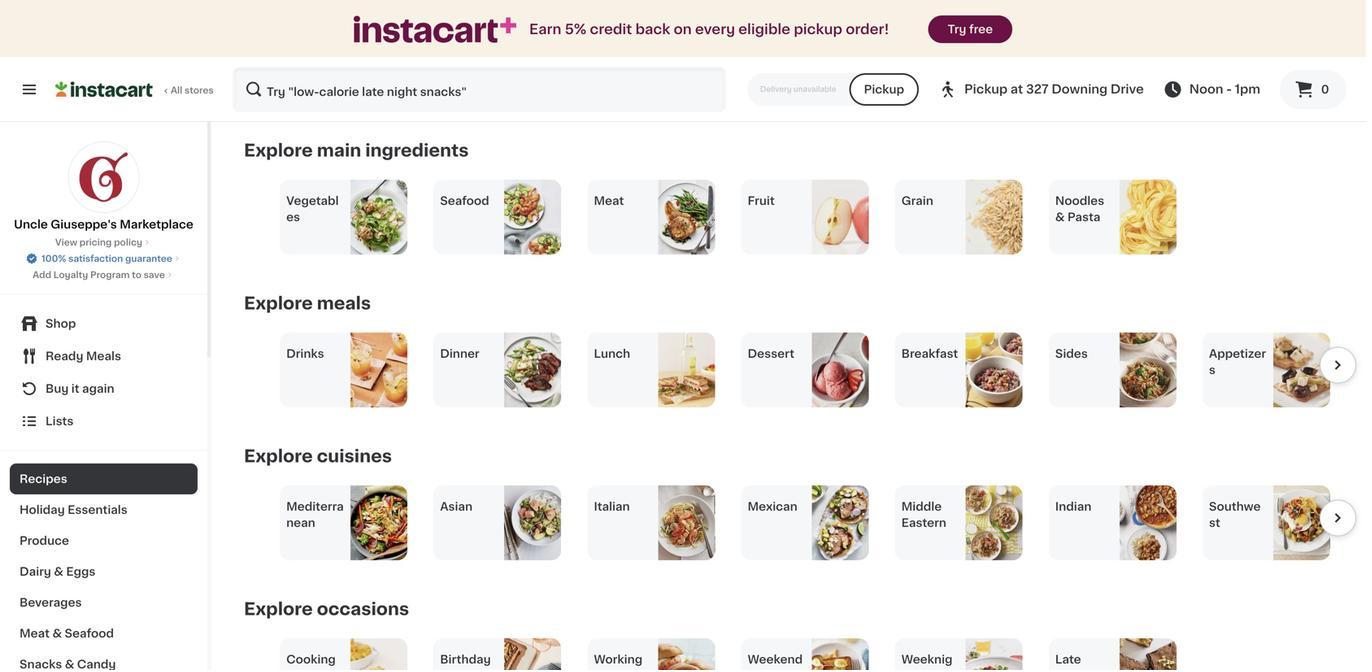 Task type: vqa. For each thing, say whether or not it's contained in the screenshot.
& to the bottom
yes



Task type: locate. For each thing, give the bounding box(es) containing it.
they'll
[[873, 36, 909, 47]]

explore main ingredients
[[244, 142, 469, 159]]

meals
[[317, 295, 371, 312]]

0 vertical spatial save
[[795, 36, 822, 47]]

item carousel region
[[244, 333, 1357, 408], [244, 486, 1357, 560]]

late
[[1056, 654, 1088, 670]]

noodles & pasta
[[1056, 195, 1105, 223]]

0 vertical spatial meat
[[594, 195, 624, 207]]

show
[[912, 36, 942, 47]]

0 vertical spatial &
[[1056, 212, 1065, 223]]

&
[[1056, 212, 1065, 223], [54, 566, 63, 578], [52, 628, 62, 639]]

eggs
[[66, 566, 96, 578]]

ingredients
[[365, 142, 469, 159]]

up
[[945, 36, 959, 47]]

italian link
[[588, 486, 715, 560]]

noon - 1pm
[[1190, 83, 1261, 95]]

1 explore from the top
[[244, 142, 313, 159]]

recipes
[[20, 473, 67, 485]]

& left eggs
[[54, 566, 63, 578]]

saved
[[738, 17, 781, 31]]

explore for explore occasions
[[244, 601, 313, 618]]

1 horizontal spatial meat
[[594, 195, 624, 207]]

4 explore from the top
[[244, 601, 313, 618]]

meat for meat & seafood
[[20, 628, 50, 639]]

& left "pasta"
[[1056, 212, 1065, 223]]

pickup inside popup button
[[965, 83, 1008, 95]]

1 horizontal spatial pickup
[[965, 83, 1008, 95]]

save inside no saved recipes yet keep track of what's delicious. when you save recipes, they'll show up right here.
[[795, 36, 822, 47]]

0 vertical spatial item carousel region
[[244, 333, 1357, 408]]

middle eastern
[[902, 501, 947, 529]]

3 explore from the top
[[244, 448, 313, 465]]

add loyalty program to save
[[33, 270, 165, 279]]

birthday
[[440, 654, 491, 665]]

instacart plus icon image
[[354, 16, 517, 43]]

5%
[[565, 22, 587, 36]]

0 horizontal spatial meat
[[20, 628, 50, 639]]

explore for explore meals
[[244, 295, 313, 312]]

eligible
[[739, 22, 791, 36]]

explore up drinks
[[244, 295, 313, 312]]

fruit link
[[741, 180, 869, 255]]

buy it again
[[46, 383, 114, 395]]

every
[[695, 22, 735, 36]]

try free
[[948, 24, 993, 35]]

& inside noodles & pasta
[[1056, 212, 1065, 223]]

1 vertical spatial meat
[[20, 628, 50, 639]]

instacart logo image
[[55, 80, 153, 99]]

item carousel region containing drinks
[[244, 333, 1357, 408]]

1 vertical spatial save
[[144, 270, 165, 279]]

sides link
[[1049, 333, 1177, 408]]

pickup left at
[[965, 83, 1008, 95]]

explore for explore cuisines
[[244, 448, 313, 465]]

what's
[[637, 36, 675, 47]]

s
[[1210, 364, 1216, 376]]

0 horizontal spatial seafood
[[65, 628, 114, 639]]

1 vertical spatial &
[[54, 566, 63, 578]]

holiday
[[20, 504, 65, 516]]

None search field
[[233, 67, 726, 112]]

1 item carousel region from the top
[[244, 333, 1357, 408]]

cooking link
[[280, 639, 408, 670]]

noon
[[1190, 83, 1224, 95]]

mediterra nean link
[[280, 486, 408, 560]]

& for eggs
[[54, 566, 63, 578]]

vegetabl es
[[286, 195, 339, 223]]

vegetabl
[[286, 195, 339, 207]]

policy
[[114, 238, 142, 247]]

dinner link
[[434, 333, 561, 408]]

again
[[82, 383, 114, 395]]

seafood down "ingredients"
[[440, 195, 489, 207]]

0 horizontal spatial save
[[144, 270, 165, 279]]

meat for meat
[[594, 195, 624, 207]]

fruit
[[748, 195, 775, 207]]

mexican link
[[741, 486, 869, 560]]

explore up mediterra
[[244, 448, 313, 465]]

mediterra nean
[[286, 501, 344, 529]]

pickup
[[965, 83, 1008, 95], [864, 84, 905, 95]]

2 explore from the top
[[244, 295, 313, 312]]

1 vertical spatial item carousel region
[[244, 486, 1357, 560]]

pickup down they'll
[[864, 84, 905, 95]]

pickup inside button
[[864, 84, 905, 95]]

asian link
[[434, 486, 561, 560]]

seafood down beverages 'link'
[[65, 628, 114, 639]]

explore left main
[[244, 142, 313, 159]]

0 horizontal spatial pickup
[[864, 84, 905, 95]]

item carousel region containing mediterra nean
[[244, 486, 1357, 560]]

dairy & eggs
[[20, 566, 96, 578]]

appetizer s link
[[1203, 333, 1331, 408]]

ready meals
[[46, 351, 121, 362]]

working
[[594, 654, 643, 670]]

essentials
[[68, 504, 128, 516]]

Search field
[[234, 68, 725, 111]]

1 horizontal spatial save
[[795, 36, 822, 47]]

uncle giuseppe's marketplace logo image
[[68, 142, 140, 213]]

uncle giuseppe's marketplace link
[[14, 142, 193, 233]]

meals
[[86, 351, 121, 362]]

southwe st
[[1210, 501, 1261, 529]]

0 vertical spatial seafood
[[440, 195, 489, 207]]

at
[[1011, 83, 1024, 95]]

& down "beverages"
[[52, 628, 62, 639]]

& for seafood
[[52, 628, 62, 639]]

buy it again link
[[10, 373, 198, 405]]

explore for explore main ingredients
[[244, 142, 313, 159]]

weeknig link
[[895, 639, 1023, 670]]

buy
[[46, 383, 69, 395]]

all
[[171, 86, 182, 95]]

order!
[[846, 22, 890, 36]]

2 vertical spatial &
[[52, 628, 62, 639]]

italian
[[594, 501, 630, 512]]

it
[[71, 383, 79, 395]]

no saved recipes yet keep track of what's delicious. when you save recipes, they'll show up right here.
[[558, 17, 1020, 47]]

save down recipes
[[795, 36, 822, 47]]

save down guarantee at the left
[[144, 270, 165, 279]]

2 item carousel region from the top
[[244, 486, 1357, 560]]

es
[[286, 212, 300, 223]]

track
[[591, 36, 620, 47]]

holiday essentials link
[[10, 495, 198, 526]]

explore up cooking
[[244, 601, 313, 618]]

on
[[674, 22, 692, 36]]

pasta
[[1068, 212, 1101, 223]]

beverages
[[20, 597, 82, 608]]



Task type: describe. For each thing, give the bounding box(es) containing it.
sides
[[1056, 348, 1088, 360]]

100% satisfaction guarantee button
[[25, 249, 182, 265]]

birthday link
[[434, 639, 561, 670]]

southwe
[[1210, 501, 1261, 512]]

add loyalty program to save link
[[33, 268, 175, 281]]

ready
[[46, 351, 83, 362]]

to
[[132, 270, 142, 279]]

dairy & eggs link
[[10, 556, 198, 587]]

weekend
[[748, 654, 803, 670]]

southwe st link
[[1203, 486, 1331, 560]]

middle
[[902, 501, 942, 512]]

meat & seafood link
[[10, 618, 198, 649]]

appetizer s
[[1210, 348, 1267, 376]]

service type group
[[748, 73, 919, 106]]

you
[[771, 36, 793, 47]]

late link
[[1049, 639, 1177, 670]]

eastern
[[902, 517, 947, 529]]

keep
[[558, 36, 588, 47]]

mediterra
[[286, 501, 344, 512]]

meat & seafood
[[20, 628, 114, 639]]

recipes link
[[10, 464, 198, 495]]

guarantee
[[125, 254, 172, 263]]

back
[[636, 22, 671, 36]]

downing
[[1052, 83, 1108, 95]]

drive
[[1111, 83, 1144, 95]]

yet
[[840, 17, 864, 31]]

lunch link
[[588, 333, 715, 408]]

pricing
[[79, 238, 112, 247]]

right
[[962, 36, 989, 47]]

recipes
[[784, 17, 837, 31]]

uncle
[[14, 219, 48, 230]]

save inside 'link'
[[144, 270, 165, 279]]

ready meals link
[[10, 340, 198, 373]]

earn 5% credit back on every eligible pickup order!
[[530, 22, 890, 36]]

shop link
[[10, 307, 198, 340]]

pickup for pickup
[[864, 84, 905, 95]]

327
[[1026, 83, 1049, 95]]

dessert link
[[741, 333, 869, 408]]

all stores
[[171, 86, 214, 95]]

item carousel region for explore meals
[[244, 333, 1357, 408]]

drinks link
[[280, 333, 408, 408]]

cuisines
[[317, 448, 392, 465]]

1 horizontal spatial seafood
[[440, 195, 489, 207]]

satisfaction
[[68, 254, 123, 263]]

meat link
[[588, 180, 715, 255]]

0
[[1322, 84, 1330, 95]]

giuseppe's
[[51, 219, 117, 230]]

& for pasta
[[1056, 212, 1065, 223]]

grain link
[[895, 180, 1023, 255]]

middle eastern link
[[895, 486, 1023, 560]]

pickup button
[[850, 73, 919, 106]]

lists
[[46, 416, 74, 427]]

weekend link
[[741, 639, 869, 670]]

add
[[33, 270, 51, 279]]

1pm
[[1235, 83, 1261, 95]]

program
[[90, 270, 130, 279]]

noodles & pasta link
[[1049, 180, 1177, 255]]

main
[[317, 142, 361, 159]]

-
[[1227, 83, 1232, 95]]

1 vertical spatial seafood
[[65, 628, 114, 639]]

beverages link
[[10, 587, 198, 618]]

indian
[[1056, 501, 1092, 512]]

100%
[[42, 254, 66, 263]]

pickup at 327 downing drive button
[[939, 67, 1144, 112]]

weeknig
[[902, 654, 953, 670]]

pickup at 327 downing drive
[[965, 83, 1144, 95]]

view pricing policy link
[[55, 236, 152, 249]]

loyalty
[[53, 270, 88, 279]]

mexican
[[748, 501, 798, 512]]

shop
[[46, 318, 76, 329]]

dinner
[[440, 348, 480, 360]]

pickup for pickup at 327 downing drive
[[965, 83, 1008, 95]]

uncle giuseppe's marketplace
[[14, 219, 193, 230]]

indian link
[[1049, 486, 1177, 560]]

breakfast
[[902, 348, 959, 360]]

noodles
[[1056, 195, 1105, 207]]

of
[[622, 36, 634, 47]]

try
[[948, 24, 967, 35]]

delicious.
[[678, 36, 732, 47]]

vegetabl es link
[[280, 180, 408, 255]]

item carousel region for explore cuisines
[[244, 486, 1357, 560]]

occasions
[[317, 601, 409, 618]]

holiday essentials
[[20, 504, 128, 516]]

lunch
[[594, 348, 631, 360]]

noon - 1pm link
[[1164, 80, 1261, 99]]

produce
[[20, 535, 69, 547]]

earn
[[530, 22, 562, 36]]



